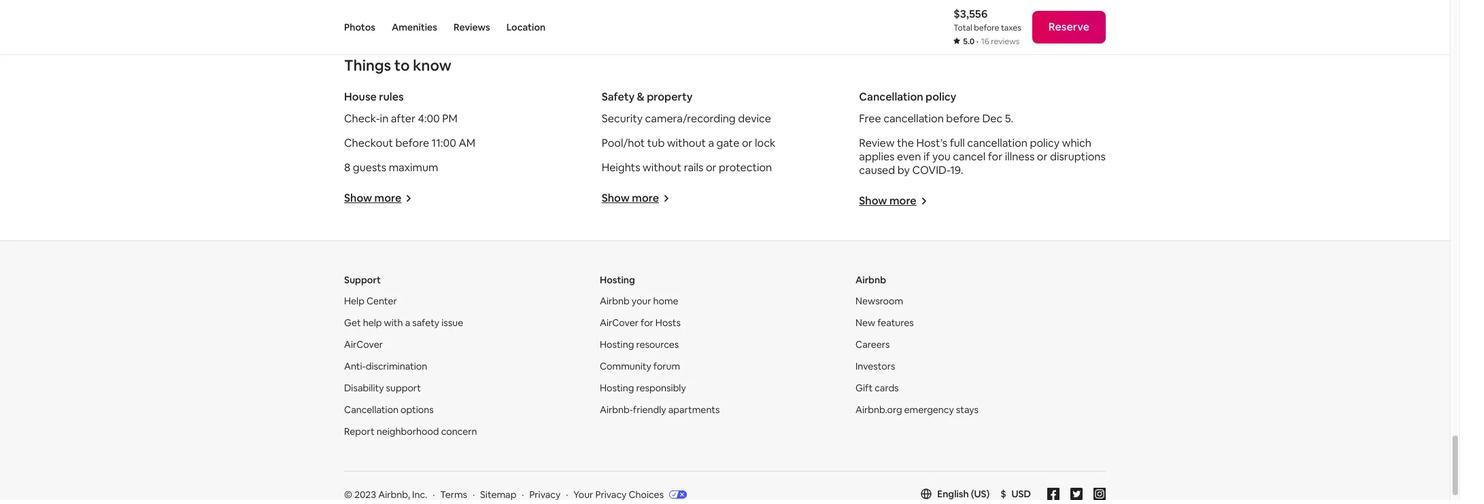 Task type: locate. For each thing, give the bounding box(es) containing it.
navigate to twitter image
[[1071, 489, 1083, 501]]

show more down caused
[[860, 194, 917, 208]]

get help with a safety issue
[[344, 317, 463, 329]]

0 vertical spatial without
[[667, 136, 706, 150]]

1 horizontal spatial cancellation
[[860, 90, 924, 104]]

cancellation options
[[344, 404, 434, 416]]

report
[[344, 426, 375, 438]]

2 horizontal spatial show more button
[[860, 194, 928, 208]]

cancellation policy
[[860, 90, 957, 104]]

tub
[[648, 136, 665, 150]]

0 horizontal spatial policy
[[926, 90, 957, 104]]

0 vertical spatial hosting
[[600, 274, 635, 286]]

airbnb your home
[[600, 295, 679, 308]]

show more down guests
[[344, 191, 402, 206]]

or left lock
[[742, 136, 753, 150]]

lock
[[755, 136, 776, 150]]

stays
[[957, 404, 979, 416]]

forum
[[654, 361, 681, 373]]

cancellation down disability
[[344, 404, 399, 416]]

policy left which
[[1030, 136, 1060, 150]]

community
[[600, 361, 652, 373]]

friendly
[[633, 404, 667, 416]]

for left illness
[[988, 150, 1003, 164]]

1 vertical spatial hosting
[[600, 339, 634, 351]]

1 vertical spatial for
[[641, 317, 654, 329]]

show more button down the heights
[[602, 191, 670, 206]]

newsroom link
[[856, 295, 904, 308]]

navigate to instagram image
[[1094, 489, 1106, 501]]

4:00
[[418, 112, 440, 126]]

show more button down guests
[[344, 191, 413, 206]]

aircover up anti-
[[344, 339, 383, 351]]

1 horizontal spatial cancellation
[[968, 136, 1028, 150]]

disability
[[344, 382, 384, 395]]

hosts
[[656, 317, 681, 329]]

without
[[667, 136, 706, 150], [643, 161, 682, 175]]

free cancellation before dec 5.
[[860, 112, 1014, 126]]

1 vertical spatial a
[[405, 317, 410, 329]]

1 vertical spatial aircover
[[344, 339, 383, 351]]

2 hosting from the top
[[600, 339, 634, 351]]

aircover for hosts link
[[600, 317, 681, 329]]

house rules
[[344, 90, 404, 104]]

1 horizontal spatial for
[[988, 150, 1003, 164]]

1 horizontal spatial a
[[709, 136, 715, 150]]

show down the heights
[[602, 191, 630, 206]]

or right illness
[[1038, 150, 1048, 164]]

0 horizontal spatial airbnb
[[600, 295, 630, 308]]

concern
[[441, 426, 477, 438]]

more down by
[[890, 194, 917, 208]]

property
[[647, 90, 693, 104]]

cancellation for cancellation options
[[344, 404, 399, 416]]

community forum link
[[600, 361, 681, 373]]

hosting for hosting
[[600, 274, 635, 286]]

show more down the heights
[[602, 191, 659, 206]]

1 horizontal spatial aircover
[[600, 317, 639, 329]]

0 horizontal spatial or
[[706, 161, 717, 175]]

1 vertical spatial airbnb
[[600, 295, 630, 308]]

1 horizontal spatial show
[[602, 191, 630, 206]]

1 horizontal spatial more
[[632, 191, 659, 206]]

or right rails
[[706, 161, 717, 175]]

16
[[982, 36, 990, 47]]

5.
[[1005, 112, 1014, 126]]

for inside the review the host's full cancellation policy which applies even if you cancel for illness or disruptions caused by covid-19.
[[988, 150, 1003, 164]]

1 horizontal spatial airbnb
[[856, 274, 887, 286]]

hosting responsibly link
[[600, 382, 686, 395]]

without down security camera/recording device
[[667, 136, 706, 150]]

device
[[738, 112, 772, 126]]

cancellation
[[860, 90, 924, 104], [344, 404, 399, 416]]

0 vertical spatial policy
[[926, 90, 957, 104]]

airbnb for airbnb your home
[[600, 295, 630, 308]]

new features
[[856, 317, 914, 329]]

a right the with
[[405, 317, 410, 329]]

1 vertical spatial before
[[947, 112, 980, 126]]

heights
[[602, 161, 641, 175]]

hosting resources link
[[600, 339, 679, 351]]

am
[[459, 136, 476, 150]]

know
[[413, 56, 452, 75]]

airbnb up newsroom link
[[856, 274, 887, 286]]

1 vertical spatial cancellation
[[344, 404, 399, 416]]

emergency
[[905, 404, 954, 416]]

without down tub
[[643, 161, 682, 175]]

before for dec
[[947, 112, 980, 126]]

the
[[898, 136, 914, 150]]

airbnb for airbnb
[[856, 274, 887, 286]]

or
[[742, 136, 753, 150], [1038, 150, 1048, 164], [706, 161, 717, 175]]

gift
[[856, 382, 873, 395]]

0 vertical spatial a
[[709, 136, 715, 150]]

for
[[988, 150, 1003, 164], [641, 317, 654, 329]]

2 vertical spatial hosting
[[600, 382, 634, 395]]

show down caused
[[860, 194, 888, 208]]

0 horizontal spatial show more button
[[344, 191, 413, 206]]

more
[[375, 191, 402, 206], [632, 191, 659, 206], [890, 194, 917, 208]]

cancellation down dec
[[968, 136, 1028, 150]]

0 vertical spatial airbnb
[[856, 274, 887, 286]]

aircover for aircover for hosts
[[600, 317, 639, 329]]

cancel
[[953, 150, 986, 164]]

discrimination
[[366, 361, 427, 373]]

cancellation down cancellation policy
[[884, 112, 944, 126]]

0 vertical spatial for
[[988, 150, 1003, 164]]

more down 8 guests maximum
[[375, 191, 402, 206]]

1 horizontal spatial show more
[[602, 191, 659, 206]]

0 horizontal spatial more
[[375, 191, 402, 206]]

house
[[344, 90, 377, 104]]

full
[[950, 136, 965, 150]]

cards
[[875, 382, 899, 395]]

hosting for hosting responsibly
[[600, 382, 634, 395]]

show down 8
[[344, 191, 372, 206]]

aircover down 'airbnb your home'
[[600, 317, 639, 329]]

1 horizontal spatial policy
[[1030, 136, 1060, 150]]

cancellation up free
[[860, 90, 924, 104]]

reviews
[[454, 21, 490, 33]]

show more
[[344, 191, 402, 206], [602, 191, 659, 206], [860, 194, 917, 208]]

before inside $3,556 total before taxes
[[974, 22, 1000, 33]]

aircover link
[[344, 339, 383, 351]]

more down the heights
[[632, 191, 659, 206]]

19.
[[951, 163, 964, 178]]

0 horizontal spatial show more
[[344, 191, 402, 206]]

before up 16
[[974, 22, 1000, 33]]

2 vertical spatial before
[[396, 136, 429, 150]]

5.0 · 16 reviews
[[964, 36, 1020, 47]]

hosting up community
[[600, 339, 634, 351]]

hosting
[[600, 274, 635, 286], [600, 339, 634, 351], [600, 382, 634, 395]]

review
[[860, 136, 895, 150]]

protection
[[719, 161, 772, 175]]

report neighborhood concern link
[[344, 426, 477, 438]]

2 horizontal spatial show
[[860, 194, 888, 208]]

1 horizontal spatial show more button
[[602, 191, 670, 206]]

0 vertical spatial before
[[974, 22, 1000, 33]]

0 vertical spatial cancellation
[[860, 90, 924, 104]]

airbnb.org emergency stays
[[856, 404, 979, 416]]

before up full
[[947, 112, 980, 126]]

more for without
[[632, 191, 659, 206]]

to
[[395, 56, 410, 75]]

show more button down by
[[860, 194, 928, 208]]

hosting up airbnb-
[[600, 382, 634, 395]]

before up the maximum
[[396, 136, 429, 150]]

if
[[924, 150, 930, 164]]

0 horizontal spatial aircover
[[344, 339, 383, 351]]

hosting up airbnb your home link
[[600, 274, 635, 286]]

check-
[[344, 112, 380, 126]]

location
[[507, 21, 546, 33]]

checkout
[[344, 136, 393, 150]]

help center link
[[344, 295, 397, 308]]

reserve
[[1049, 20, 1090, 34]]

2 horizontal spatial or
[[1038, 150, 1048, 164]]

responsibly
[[636, 382, 686, 395]]

amenities button
[[392, 0, 437, 54]]

0 horizontal spatial cancellation
[[344, 404, 399, 416]]

0 vertical spatial aircover
[[600, 317, 639, 329]]

a
[[709, 136, 715, 150], [405, 317, 410, 329]]

anti-
[[344, 361, 366, 373]]

disability support link
[[344, 382, 421, 395]]

navigate to facebook image
[[1048, 489, 1060, 501]]

a for safety
[[405, 317, 410, 329]]

0 horizontal spatial a
[[405, 317, 410, 329]]

things to know
[[344, 56, 452, 75]]

1 hosting from the top
[[600, 274, 635, 286]]

0 vertical spatial cancellation
[[884, 112, 944, 126]]

policy up free cancellation before dec 5.
[[926, 90, 957, 104]]

1 vertical spatial policy
[[1030, 136, 1060, 150]]

0 horizontal spatial show
[[344, 191, 372, 206]]

show more for without
[[602, 191, 659, 206]]

a left gate
[[709, 136, 715, 150]]

3 hosting from the top
[[600, 382, 634, 395]]

pool/hot
[[602, 136, 645, 150]]

show more button for guests
[[344, 191, 413, 206]]

airbnb left your at bottom
[[600, 295, 630, 308]]

1 vertical spatial cancellation
[[968, 136, 1028, 150]]

for left hosts
[[641, 317, 654, 329]]

help
[[363, 317, 382, 329]]

before
[[974, 22, 1000, 33], [947, 112, 980, 126], [396, 136, 429, 150]]

aircover
[[600, 317, 639, 329], [344, 339, 383, 351]]



Task type: vqa. For each thing, say whether or not it's contained in the screenshot.
even at the right top
yes



Task type: describe. For each thing, give the bounding box(es) containing it.
gate
[[717, 136, 740, 150]]

newsroom
[[856, 295, 904, 308]]

airbnb.org
[[856, 404, 903, 416]]

applies
[[860, 150, 895, 164]]

cancellation inside the review the host's full cancellation policy which applies even if you cancel for illness or disruptions caused by covid-19.
[[968, 136, 1028, 150]]

11:00
[[432, 136, 456, 150]]

resources
[[636, 339, 679, 351]]

features
[[878, 317, 914, 329]]

$3,556
[[954, 7, 988, 21]]

aircover for aircover link
[[344, 339, 383, 351]]

show more for guests
[[344, 191, 402, 206]]

camera/recording
[[645, 112, 736, 126]]

community forum
[[600, 361, 681, 373]]

with
[[384, 317, 403, 329]]

0 horizontal spatial cancellation
[[884, 112, 944, 126]]

rules
[[379, 90, 404, 104]]

center
[[367, 295, 397, 308]]

safety & property
[[602, 90, 693, 104]]

illness
[[1005, 150, 1035, 164]]

safety
[[413, 317, 440, 329]]

airbnb-friendly apartments
[[600, 404, 720, 416]]

aircover for hosts
[[600, 317, 681, 329]]

things
[[344, 56, 391, 75]]

cancellation options link
[[344, 404, 434, 416]]

options
[[401, 404, 434, 416]]

careers link
[[856, 339, 890, 351]]

location button
[[507, 0, 546, 54]]

you
[[933, 150, 951, 164]]

help center
[[344, 295, 397, 308]]

which
[[1063, 136, 1092, 150]]

guests
[[353, 161, 387, 175]]

dec
[[983, 112, 1003, 126]]

taxes
[[1002, 22, 1022, 33]]

new features link
[[856, 317, 914, 329]]

show for heights
[[602, 191, 630, 206]]

rails
[[684, 161, 704, 175]]

pm
[[442, 112, 458, 126]]

reviews
[[992, 36, 1020, 47]]

issue
[[442, 317, 463, 329]]

airbnb-
[[600, 404, 633, 416]]

in
[[380, 112, 389, 126]]

by
[[898, 163, 910, 178]]

investors
[[856, 361, 896, 373]]

neighborhood
[[377, 426, 439, 438]]

show more button for without
[[602, 191, 670, 206]]

careers
[[856, 339, 890, 351]]

your
[[632, 295, 651, 308]]

1 horizontal spatial or
[[742, 136, 753, 150]]

&
[[637, 90, 645, 104]]

support
[[344, 274, 381, 286]]

a for gate
[[709, 136, 715, 150]]

photos button
[[344, 0, 376, 54]]

airbnb your home link
[[600, 295, 679, 308]]

new
[[856, 317, 876, 329]]

host's
[[917, 136, 948, 150]]

covid-
[[913, 163, 951, 178]]

0 horizontal spatial for
[[641, 317, 654, 329]]

security
[[602, 112, 643, 126]]

or inside the review the host's full cancellation policy which applies even if you cancel for illness or disruptions caused by covid-19.
[[1038, 150, 1048, 164]]

disability support
[[344, 382, 421, 395]]

checkout before 11:00 am
[[344, 136, 476, 150]]

free
[[860, 112, 882, 126]]

photos
[[344, 21, 376, 33]]

pool/hot tub without a gate or lock
[[602, 136, 776, 150]]

2 horizontal spatial show more
[[860, 194, 917, 208]]

more for guests
[[375, 191, 402, 206]]

airbnb.org emergency stays link
[[856, 404, 979, 416]]

2 horizontal spatial more
[[890, 194, 917, 208]]

1 vertical spatial without
[[643, 161, 682, 175]]

review the host's full cancellation policy which applies even if you cancel for illness or disruptions caused by covid-19.
[[860, 136, 1106, 178]]

even
[[897, 150, 922, 164]]

maximum
[[389, 161, 439, 175]]

after
[[391, 112, 416, 126]]

gift cards link
[[856, 382, 899, 395]]

hosting for hosting resources
[[600, 339, 634, 351]]

check-in after 4:00 pm
[[344, 112, 458, 126]]

reserve button
[[1033, 11, 1106, 44]]

heights without rails or protection
[[602, 161, 772, 175]]

show for 8
[[344, 191, 372, 206]]

safety
[[602, 90, 635, 104]]

before for taxes
[[974, 22, 1000, 33]]

5.0
[[964, 36, 975, 47]]

cancellation for cancellation policy
[[860, 90, 924, 104]]

disruptions
[[1051, 150, 1106, 164]]

policy inside the review the host's full cancellation policy which applies even if you cancel for illness or disruptions caused by covid-19.
[[1030, 136, 1060, 150]]

amenities
[[392, 21, 437, 33]]

$3,556 total before taxes
[[954, 7, 1022, 33]]

report neighborhood concern
[[344, 426, 477, 438]]



